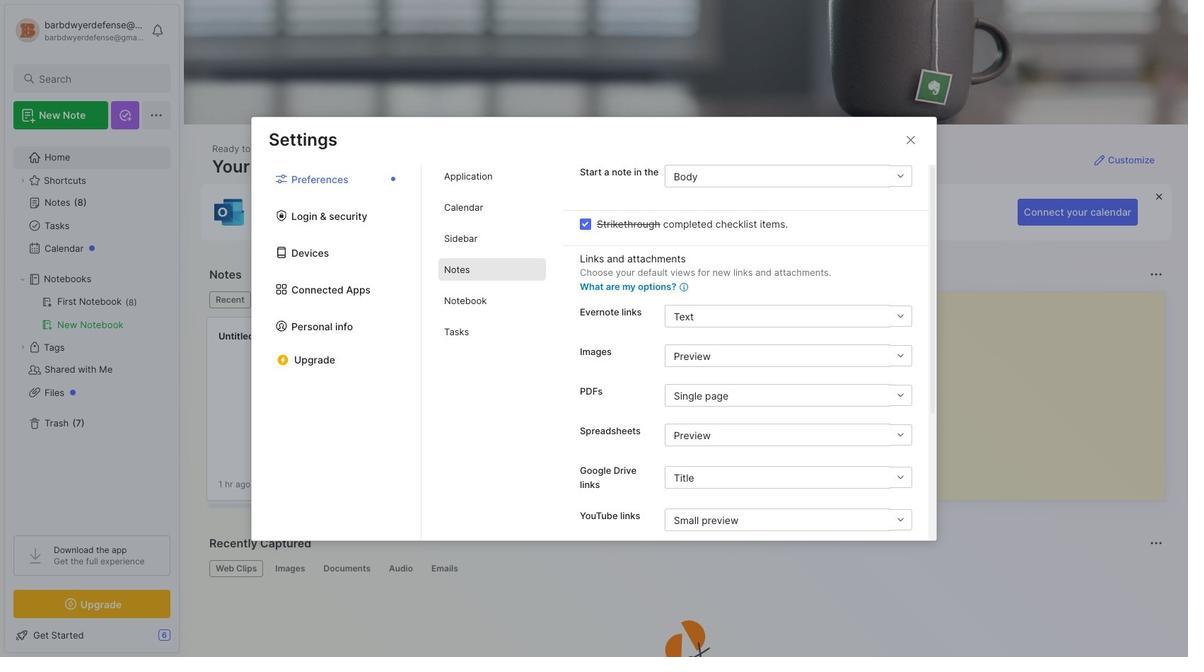 Task type: locate. For each thing, give the bounding box(es) containing it.
close image
[[903, 131, 920, 148]]

group
[[13, 291, 170, 336]]

expand notebooks image
[[18, 275, 27, 284]]

Choose default view option for Evernote links field
[[665, 305, 912, 328]]

Select37 checkbox
[[580, 218, 591, 230]]

main element
[[0, 0, 184, 657]]

tab
[[439, 165, 546, 187], [439, 196, 546, 219], [439, 227, 546, 250], [439, 258, 546, 281], [439, 289, 546, 312], [209, 291, 251, 308], [257, 291, 314, 308], [439, 320, 546, 343], [209, 560, 263, 577], [269, 560, 312, 577], [317, 560, 377, 577], [383, 560, 419, 577], [425, 560, 465, 577]]

tree
[[5, 138, 179, 523]]

Start writing… text field
[[870, 292, 1165, 489]]

Choose default view option for Spreadsheets field
[[665, 424, 912, 446]]

tab list
[[252, 165, 422, 540], [422, 165, 563, 540], [209, 291, 835, 308], [209, 560, 1161, 577]]

None search field
[[39, 70, 158, 87]]

row group
[[207, 317, 1189, 509]]



Task type: vqa. For each thing, say whether or not it's contained in the screenshot.
tab
yes



Task type: describe. For each thing, give the bounding box(es) containing it.
Choose default view option for YouTube links field
[[665, 509, 912, 531]]

group inside tree
[[13, 291, 170, 336]]

Choose default view option for PDFs field
[[665, 384, 912, 407]]

Choose default view option for Google Drive links field
[[665, 466, 912, 489]]

Search text field
[[39, 72, 158, 86]]

tree inside main element
[[5, 138, 179, 523]]

Choose default view option for Images field
[[665, 345, 912, 367]]

none search field inside main element
[[39, 70, 158, 87]]

Start a new note in the body or title. field
[[665, 165, 913, 187]]

expand tags image
[[18, 343, 27, 352]]



